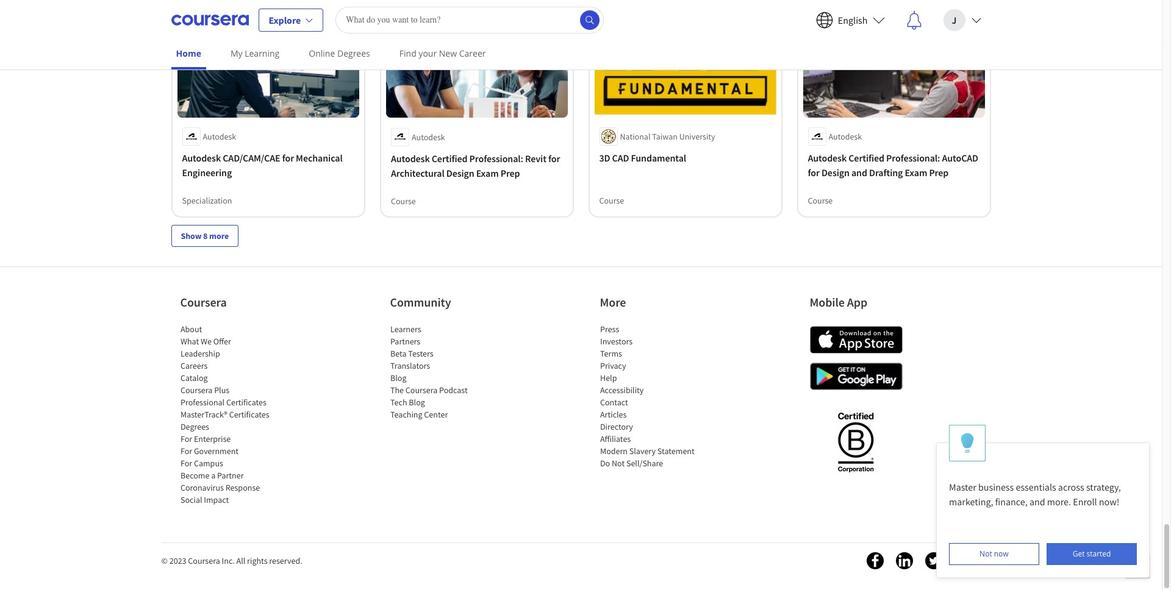 Task type: locate. For each thing, give the bounding box(es) containing it.
list containing learners
[[390, 323, 494, 421]]

professional: inside autodesk certified professional: revit for architectural design exam prep
[[469, 152, 523, 164]]

learners
[[390, 324, 421, 335]]

0 horizontal spatial prep
[[500, 167, 520, 179]]

1 vertical spatial for
[[180, 446, 192, 457]]

strategy,
[[1086, 481, 1121, 494]]

1 vertical spatial blog
[[409, 397, 425, 408]]

design right the architectural
[[446, 167, 474, 179]]

blog up teaching center link
[[409, 397, 425, 408]]

explore with a coursera plus subscription collection element
[[164, 0, 998, 267]]

find
[[399, 48, 416, 59]]

alice element
[[936, 425, 1150, 578]]

2 certified from the left
[[849, 152, 885, 164]]

response
[[225, 483, 260, 494]]

logo of certified b corporation image
[[831, 406, 881, 479]]

0 horizontal spatial not
[[612, 458, 624, 469]]

1 vertical spatial and
[[1030, 496, 1045, 508]]

across
[[1058, 481, 1085, 494]]

1 horizontal spatial exam
[[905, 167, 927, 179]]

None search field
[[336, 6, 604, 33]]

1 horizontal spatial certified
[[849, 152, 885, 164]]

What do you want to learn? text field
[[336, 6, 604, 33]]

show 8 more button
[[171, 225, 239, 247]]

press link
[[600, 324, 619, 335]]

autodesk
[[203, 131, 236, 142], [411, 131, 445, 142], [829, 131, 862, 142], [182, 152, 221, 164], [391, 152, 430, 164], [808, 152, 847, 164]]

for
[[180, 434, 192, 445], [180, 446, 192, 457], [180, 458, 192, 469]]

certified inside autodesk certified professional: revit for architectural design exam prep
[[431, 152, 467, 164]]

0 vertical spatial and
[[852, 167, 867, 179]]

0 vertical spatial for
[[180, 434, 192, 445]]

exam
[[476, 167, 498, 179], [905, 167, 927, 179]]

for inside autodesk cad/cam/cae for mechanical engineering
[[282, 152, 294, 164]]

0 horizontal spatial and
[[852, 167, 867, 179]]

course for autodesk certified professional: revit for architectural design exam prep
[[391, 195, 416, 206]]

become a partner link
[[180, 470, 243, 481]]

a
[[211, 470, 215, 481]]

0 vertical spatial blog
[[390, 373, 406, 384]]

home
[[176, 48, 201, 59]]

modern slavery statement link
[[600, 446, 694, 457]]

1 horizontal spatial not
[[980, 549, 992, 559]]

1 horizontal spatial and
[[1030, 496, 1045, 508]]

careers
[[180, 361, 207, 372]]

degrees down mastertrack®
[[180, 422, 209, 433]]

mechanical
[[296, 152, 343, 164]]

english
[[838, 14, 868, 26]]

certificates up 'mastertrack® certificates' link
[[226, 397, 266, 408]]

autodesk certified professional: revit for architectural design exam prep link
[[391, 151, 563, 180]]

professional: inside autodesk certified professional: autocad for design and drafting exam prep
[[886, 152, 940, 164]]

1 horizontal spatial for
[[548, 152, 560, 164]]

2 course from the left
[[599, 195, 624, 206]]

course for 3d cad fundamental
[[599, 195, 624, 206]]

1 prep from the left
[[500, 167, 520, 179]]

prep
[[500, 167, 520, 179], [929, 167, 949, 179]]

not down modern at the bottom right of page
[[612, 458, 624, 469]]

coursera
[[180, 295, 227, 310], [180, 385, 212, 396], [405, 385, 437, 396], [188, 556, 220, 567]]

and
[[852, 167, 867, 179], [1030, 496, 1045, 508]]

national
[[620, 131, 651, 142]]

my learning link
[[226, 40, 284, 67]]

for up for campus link
[[180, 446, 192, 457]]

impact
[[204, 495, 229, 506]]

degrees right the 'online'
[[337, 48, 370, 59]]

certified up the architectural
[[431, 152, 467, 164]]

not left now
[[980, 549, 992, 559]]

professional: for prep
[[469, 152, 523, 164]]

list containing about
[[180, 323, 284, 506]]

autodesk inside autodesk certified professional: revit for architectural design exam prep
[[391, 152, 430, 164]]

1 vertical spatial degrees
[[180, 422, 209, 433]]

coursera down catalog
[[180, 385, 212, 396]]

2 professional: from the left
[[886, 152, 940, 164]]

offer
[[213, 336, 231, 347]]

autodesk cad/cam/cae for mechanical engineering
[[182, 152, 343, 179]]

app
[[847, 295, 868, 310]]

2 horizontal spatial for
[[808, 167, 820, 179]]

we
[[200, 336, 211, 347]]

0 horizontal spatial blog
[[390, 373, 406, 384]]

for enterprise link
[[180, 434, 230, 445]]

what we offer link
[[180, 336, 231, 347]]

certified inside autodesk certified professional: autocad for design and drafting exam prep
[[849, 152, 885, 164]]

national taiwan university
[[620, 131, 715, 142]]

not now button
[[949, 544, 1039, 566]]

coursera inside about what we offer leadership careers catalog coursera plus professional certificates mastertrack® certificates degrees for enterprise for government for campus become a partner coronavirus response social impact
[[180, 385, 212, 396]]

sell/share
[[626, 458, 663, 469]]

learners partners beta testers translators blog the coursera podcast tech blog teaching center
[[390, 324, 467, 420]]

and down essentials
[[1030, 496, 1045, 508]]

not inside 'not now' button
[[980, 549, 992, 559]]

2 list from the left
[[390, 323, 494, 421]]

3 course from the left
[[808, 195, 833, 206]]

0 horizontal spatial design
[[446, 167, 474, 179]]

mobile app
[[810, 295, 868, 310]]

1 horizontal spatial course
[[599, 195, 624, 206]]

english button
[[806, 0, 895, 39]]

started
[[1087, 549, 1111, 559]]

1 course from the left
[[391, 195, 416, 206]]

social impact link
[[180, 495, 229, 506]]

1 design from the left
[[446, 167, 474, 179]]

1 horizontal spatial degrees
[[337, 48, 370, 59]]

directory link
[[600, 422, 633, 433]]

0 horizontal spatial exam
[[476, 167, 498, 179]]

for inside autodesk certified professional: autocad for design and drafting exam prep
[[808, 167, 820, 179]]

center
[[424, 409, 448, 420]]

more
[[600, 295, 626, 310]]

degrees
[[337, 48, 370, 59], [180, 422, 209, 433]]

©
[[161, 556, 168, 567]]

for up become
[[180, 458, 192, 469]]

your
[[419, 48, 437, 59]]

blog link
[[390, 373, 406, 384]]

blog up the in the left bottom of the page
[[390, 373, 406, 384]]

privacy link
[[600, 361, 626, 372]]

course
[[391, 195, 416, 206], [599, 195, 624, 206], [808, 195, 833, 206]]

slavery
[[629, 446, 656, 457]]

2 exam from the left
[[905, 167, 927, 179]]

enroll
[[1073, 496, 1097, 508]]

2 horizontal spatial course
[[808, 195, 833, 206]]

investors link
[[600, 336, 632, 347]]

get started link
[[1047, 544, 1137, 566]]

campus
[[194, 458, 223, 469]]

and inside autodesk certified professional: autocad for design and drafting exam prep
[[852, 167, 867, 179]]

certificates down professional certificates link
[[229, 409, 269, 420]]

0 horizontal spatial certified
[[431, 152, 467, 164]]

3 list from the left
[[600, 323, 704, 470]]

3d cad fundamental link
[[599, 151, 771, 165]]

architectural
[[391, 167, 444, 179]]

business
[[978, 481, 1014, 494]]

0 vertical spatial degrees
[[337, 48, 370, 59]]

plus
[[214, 385, 229, 396]]

degrees inside about what we offer leadership careers catalog coursera plus professional certificates mastertrack® certificates degrees for enterprise for government for campus become a partner coronavirus response social impact
[[180, 422, 209, 433]]

1 certified from the left
[[431, 152, 467, 164]]

get it on google play image
[[810, 363, 903, 391]]

tech
[[390, 397, 407, 408]]

essentials
[[1016, 481, 1056, 494]]

coursera left the inc.
[[188, 556, 220, 567]]

master
[[949, 481, 977, 494]]

design left drafting
[[822, 167, 850, 179]]

1 exam from the left
[[476, 167, 498, 179]]

1 horizontal spatial list
[[390, 323, 494, 421]]

show
[[181, 231, 202, 242]]

help link
[[600, 373, 617, 384]]

2 vertical spatial for
[[180, 458, 192, 469]]

enterprise
[[194, 434, 230, 445]]

accessibility link
[[600, 385, 644, 396]]

1 horizontal spatial design
[[822, 167, 850, 179]]

1 horizontal spatial blog
[[409, 397, 425, 408]]

get
[[1073, 549, 1085, 559]]

1 list from the left
[[180, 323, 284, 506]]

certified up drafting
[[849, 152, 885, 164]]

accessibility
[[600, 385, 644, 396]]

1 vertical spatial not
[[980, 549, 992, 559]]

list for coursera
[[180, 323, 284, 506]]

revit
[[525, 152, 546, 164]]

the
[[390, 385, 404, 396]]

0 vertical spatial not
[[612, 458, 624, 469]]

for for autodesk certified professional: revit for architectural design exam prep
[[548, 152, 560, 164]]

0 horizontal spatial professional:
[[469, 152, 523, 164]]

professional: up drafting
[[886, 152, 940, 164]]

coursera linkedin image
[[896, 553, 913, 570]]

0 horizontal spatial for
[[282, 152, 294, 164]]

fundamental
[[631, 152, 686, 164]]

0 horizontal spatial course
[[391, 195, 416, 206]]

coursera up tech blog link
[[405, 385, 437, 396]]

government
[[194, 446, 238, 457]]

coursera image
[[171, 10, 249, 30]]

list
[[180, 323, 284, 506], [390, 323, 494, 421], [600, 323, 704, 470]]

2 prep from the left
[[929, 167, 949, 179]]

for down the degrees link
[[180, 434, 192, 445]]

explore button
[[258, 8, 323, 31]]

inc.
[[222, 556, 235, 567]]

investors
[[600, 336, 632, 347]]

coursera plus link
[[180, 385, 229, 396]]

professional: left revit in the top of the page
[[469, 152, 523, 164]]

coursera up about link
[[180, 295, 227, 310]]

0 horizontal spatial list
[[180, 323, 284, 506]]

autodesk certified professional: autocad for design and drafting exam prep link
[[808, 151, 980, 180]]

autodesk inside autodesk cad/cam/cae for mechanical engineering
[[182, 152, 221, 164]]

and inside master business essentials across strategy, marketing, finance, and more. enroll now!
[[1030, 496, 1045, 508]]

exam inside autodesk certified professional: autocad for design and drafting exam prep
[[905, 167, 927, 179]]

for inside autodesk certified professional: revit for architectural design exam prep
[[548, 152, 560, 164]]

2023
[[169, 556, 186, 567]]

1 horizontal spatial prep
[[929, 167, 949, 179]]

beta
[[390, 348, 406, 359]]

and left drafting
[[852, 167, 867, 179]]

testers
[[408, 348, 433, 359]]

list containing press
[[600, 323, 704, 470]]

1 horizontal spatial professional:
[[886, 152, 940, 164]]

2 design from the left
[[822, 167, 850, 179]]

finance,
[[995, 496, 1028, 508]]

certificates
[[226, 397, 266, 408], [229, 409, 269, 420]]

1 professional: from the left
[[469, 152, 523, 164]]

0 horizontal spatial degrees
[[180, 422, 209, 433]]

2 horizontal spatial list
[[600, 323, 704, 470]]



Task type: vqa. For each thing, say whether or not it's contained in the screenshot.
Chatgpt Advanced Data Analysis
no



Task type: describe. For each thing, give the bounding box(es) containing it.
help center image
[[1130, 559, 1145, 573]]

find your new career
[[399, 48, 486, 59]]

prep inside autodesk certified professional: revit for architectural design exam prep
[[500, 167, 520, 179]]

3d cad fundamental
[[599, 152, 686, 164]]

partners link
[[390, 336, 420, 347]]

new
[[439, 48, 457, 59]]

beta testers link
[[390, 348, 433, 359]]

about
[[180, 324, 202, 335]]

cad/cam/cae
[[223, 152, 280, 164]]

for government link
[[180, 446, 238, 457]]

cad
[[612, 152, 629, 164]]

terms
[[600, 348, 622, 359]]

community
[[390, 295, 451, 310]]

mastertrack® certificates link
[[180, 409, 269, 420]]

statement
[[657, 446, 694, 457]]

tech blog link
[[390, 397, 425, 408]]

translators link
[[390, 361, 430, 372]]

engineering
[[182, 167, 232, 179]]

autodesk certified professional: revit for architectural design exam prep
[[391, 152, 560, 179]]

learning
[[245, 48, 280, 59]]

degrees inside 'link'
[[337, 48, 370, 59]]

coursera twitter image
[[925, 553, 942, 570]]

coursera inside learners partners beta testers translators blog the coursera podcast tech blog teaching center
[[405, 385, 437, 396]]

affiliates
[[600, 434, 631, 445]]

translators
[[390, 361, 430, 372]]

design inside autodesk certified professional: autocad for design and drafting exam prep
[[822, 167, 850, 179]]

not inside press investors terms privacy help accessibility contact articles directory affiliates modern slavery statement do not sell/share
[[612, 458, 624, 469]]

download on the app store image
[[810, 326, 903, 354]]

partner
[[217, 470, 243, 481]]

j
[[952, 14, 957, 26]]

not now
[[980, 549, 1009, 559]]

do
[[600, 458, 610, 469]]

1 for from the top
[[180, 434, 192, 445]]

3 for from the top
[[180, 458, 192, 469]]

j button
[[934, 0, 991, 39]]

what
[[180, 336, 199, 347]]

articles link
[[600, 409, 626, 420]]

free
[[605, 22, 621, 33]]

autocad
[[942, 152, 979, 164]]

© 2023 coursera inc. all rights reserved.
[[161, 556, 302, 567]]

marketing,
[[949, 496, 993, 508]]

certified for and
[[849, 152, 885, 164]]

coursera facebook image
[[867, 553, 884, 570]]

my learning
[[231, 48, 280, 59]]

certified for design
[[431, 152, 467, 164]]

mastertrack®
[[180, 409, 227, 420]]

more.
[[1047, 496, 1071, 508]]

reserved.
[[269, 556, 302, 567]]

professional certificates link
[[180, 397, 266, 408]]

press
[[600, 324, 619, 335]]

course for autodesk certified professional: autocad for design and drafting exam prep
[[808, 195, 833, 206]]

autodesk cad/cam/cae for mechanical engineering link
[[182, 151, 354, 180]]

privacy
[[600, 361, 626, 372]]

list for more
[[600, 323, 704, 470]]

contact
[[600, 397, 628, 408]]

leadership
[[180, 348, 220, 359]]

directory
[[600, 422, 633, 433]]

social
[[180, 495, 202, 506]]

8
[[203, 231, 208, 242]]

online degrees link
[[304, 40, 375, 67]]

the coursera podcast link
[[390, 385, 467, 396]]

about link
[[180, 324, 202, 335]]

contact link
[[600, 397, 628, 408]]

for for autodesk certified professional: autocad for design and drafting exam prep
[[808, 167, 820, 179]]

partners
[[390, 336, 420, 347]]

leadership link
[[180, 348, 220, 359]]

2 for from the top
[[180, 446, 192, 457]]

home link
[[171, 40, 206, 70]]

autodesk inside autodesk certified professional: autocad for design and drafting exam prep
[[808, 152, 847, 164]]

exam inside autodesk certified professional: revit for architectural design exam prep
[[476, 167, 498, 179]]

degrees link
[[180, 422, 209, 433]]

affiliates link
[[600, 434, 631, 445]]

terms link
[[600, 348, 622, 359]]

professional: for exam
[[886, 152, 940, 164]]

1 vertical spatial certificates
[[229, 409, 269, 420]]

prep inside autodesk certified professional: autocad for design and drafting exam prep
[[929, 167, 949, 179]]

all
[[236, 556, 245, 567]]

design inside autodesk certified professional: revit for architectural design exam prep
[[446, 167, 474, 179]]

catalog
[[180, 373, 207, 384]]

coronavirus response link
[[180, 483, 260, 494]]

0 vertical spatial certificates
[[226, 397, 266, 408]]

find your new career link
[[395, 40, 491, 67]]

get started
[[1073, 549, 1111, 559]]

coronavirus
[[180, 483, 224, 494]]

taiwan
[[652, 131, 678, 142]]

catalog link
[[180, 373, 207, 384]]

online degrees
[[309, 48, 370, 59]]

list for community
[[390, 323, 494, 421]]

for campus link
[[180, 458, 223, 469]]

explore
[[269, 14, 301, 26]]

lightbulb tip image
[[961, 433, 974, 454]]

rights
[[247, 556, 268, 567]]

specialization
[[182, 195, 232, 206]]

help
[[600, 373, 617, 384]]

modern
[[600, 446, 627, 457]]

coursera youtube image
[[954, 553, 972, 570]]

coursera instagram image
[[984, 553, 1001, 570]]

autodesk certified professional: autocad for design and drafting exam prep
[[808, 152, 979, 179]]



